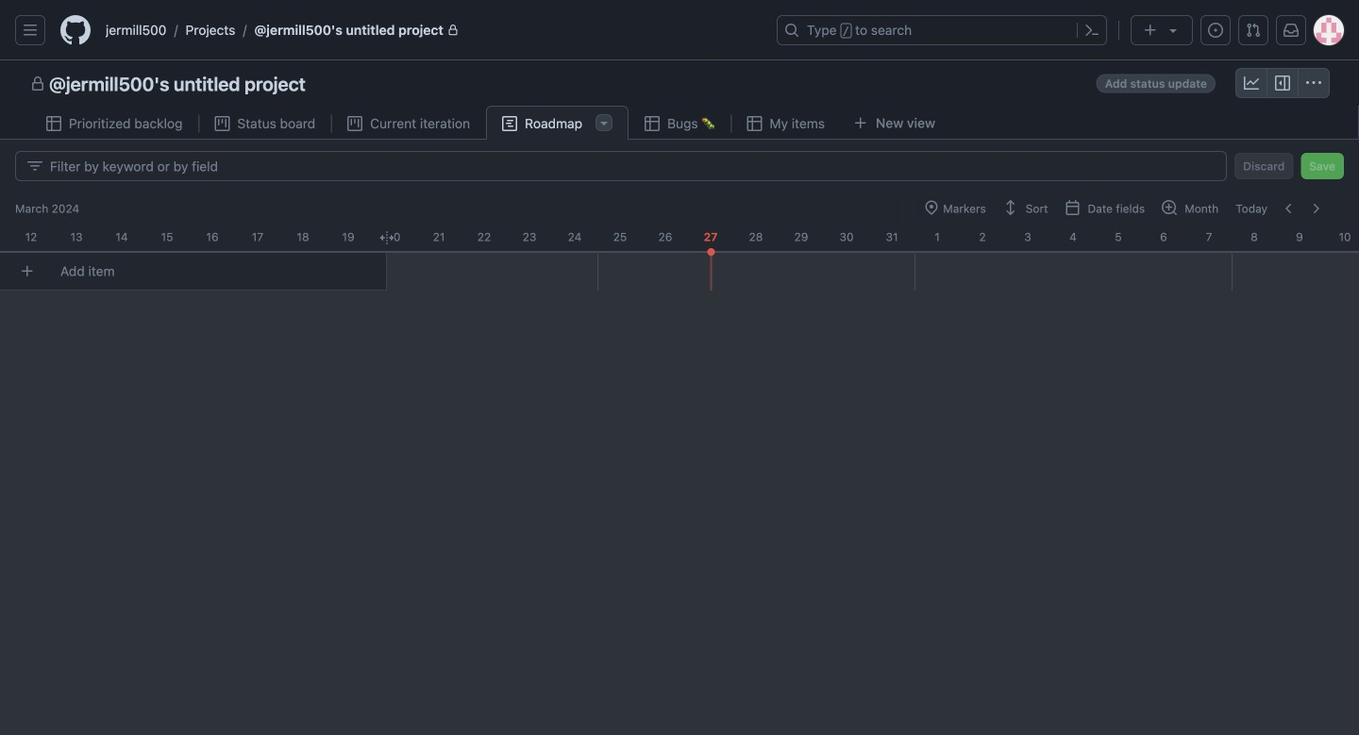 Task type: vqa. For each thing, say whether or not it's contained in the screenshot.
SHIELD LOCK IMAGE
no



Task type: locate. For each thing, give the bounding box(es) containing it.
column header
[[4, 193, 1359, 223], [903, 193, 1359, 223], [0, 223, 8, 245], [8, 223, 54, 245], [54, 223, 99, 245], [99, 223, 144, 245], [144, 223, 190, 245], [190, 223, 235, 245], [235, 223, 280, 245], [280, 223, 326, 245], [326, 223, 371, 245], [371, 223, 416, 245], [416, 223, 462, 245], [462, 223, 507, 245], [507, 223, 552, 245], [552, 223, 597, 245], [597, 223, 643, 245], [643, 223, 688, 245], [688, 223, 733, 245], [733, 223, 779, 245], [779, 223, 824, 245], [824, 223, 869, 245], [869, 223, 915, 245], [915, 223, 960, 245], [960, 223, 1005, 245], [1005, 223, 1051, 245], [1051, 223, 1096, 245], [1096, 223, 1141, 245], [1141, 223, 1186, 245], [1186, 223, 1232, 245], [1232, 223, 1277, 245], [1277, 223, 1322, 245], [1322, 223, 1359, 245]]

1 menu item from the left
[[916, 195, 995, 222]]

sc 9kayk9 0 image inside view filters "region"
[[27, 159, 42, 174]]

cell
[[707, 248, 715, 256]]

sc 9kayk9 0 image inside project "navigation"
[[1275, 76, 1290, 91]]

triangle down image
[[1166, 23, 1181, 38]]

scroll to previous date range image
[[1282, 201, 1297, 216]]

sc 9kayk9 0 image
[[1244, 76, 1259, 91], [1306, 76, 1321, 91], [30, 76, 45, 92], [502, 116, 517, 131], [645, 116, 660, 131], [747, 116, 762, 131]]

view options for roadmap image
[[597, 115, 612, 130]]

Start typing to create a draft, or type hashtag to select a repository text field
[[42, 254, 387, 289]]

list
[[98, 15, 765, 45]]

tab list
[[30, 106, 978, 141]]

grid
[[0, 193, 1359, 735]]

project navigation
[[0, 60, 1359, 106]]

4 menu item from the left
[[1154, 195, 1227, 222]]

sc 9kayk9 0 image
[[1275, 76, 1290, 91], [46, 116, 61, 131], [215, 116, 230, 131], [348, 116, 363, 131], [27, 159, 42, 174]]

view filters region
[[15, 151, 1344, 181]]

lock image
[[447, 25, 459, 36]]

plus image
[[1143, 23, 1158, 38]]

notifications image
[[1284, 23, 1299, 38]]

issue opened image
[[1208, 23, 1223, 38]]

menu item
[[916, 195, 995, 222], [995, 195, 1057, 222], [1057, 195, 1154, 222], [1154, 195, 1227, 222]]

tab panel
[[0, 140, 1359, 735]]

git pull request image
[[1246, 23, 1261, 38]]

menu bar
[[916, 195, 1344, 222]]



Task type: describe. For each thing, give the bounding box(es) containing it.
homepage image
[[60, 15, 91, 45]]

command palette image
[[1085, 23, 1100, 38]]

drag to resize the table column image
[[379, 230, 395, 245]]

scroll to next date range image
[[1308, 201, 1323, 216]]

Filter by keyword or by field field
[[50, 152, 1211, 180]]

create new item or add existing item image
[[20, 264, 35, 279]]

2 menu item from the left
[[995, 195, 1057, 222]]

3 menu item from the left
[[1057, 195, 1154, 222]]



